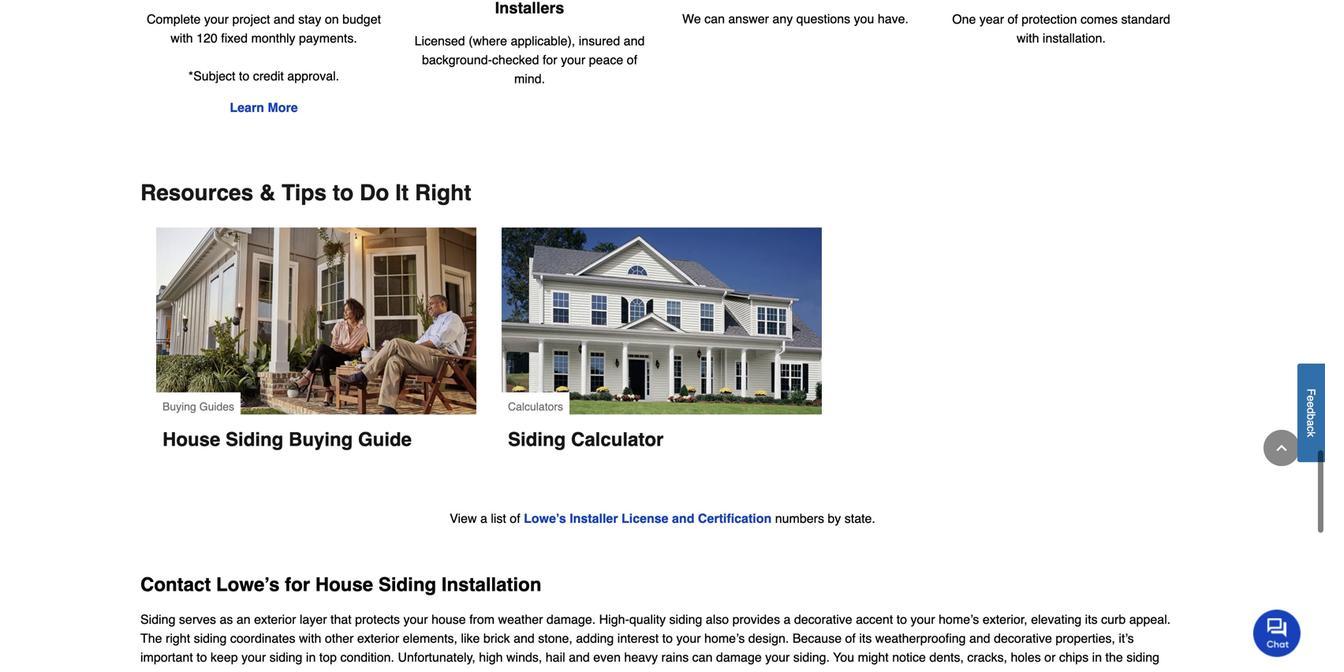 Task type: vqa. For each thing, say whether or not it's contained in the screenshot.
Source to the bottom
no



Task type: locate. For each thing, give the bounding box(es) containing it.
unfortunately,
[[398, 650, 476, 665]]

your down coordinates
[[242, 650, 266, 665]]

guide
[[358, 429, 412, 450]]

hail
[[546, 650, 566, 665]]

1 horizontal spatial with
[[299, 631, 322, 646]]

heavy
[[625, 650, 658, 665]]

a two-story house with white vinyl siding and a gray roof. image
[[502, 228, 822, 415]]

0 vertical spatial siding
[[670, 612, 703, 627]]

buying guides
[[163, 400, 234, 413]]

your
[[204, 12, 229, 26], [561, 53, 586, 67], [404, 612, 428, 627], [911, 612, 936, 627], [677, 631, 701, 646], [242, 650, 266, 665], [766, 650, 790, 665]]

1 horizontal spatial in
[[1093, 650, 1102, 665]]

siding inside siding serves as an exterior layer that protects your house from weather damage. high-quality siding also provides a decorative accent to your home's exterior, elevating its curb appeal. the right siding coordinates with other exterior elements, like brick and stone, adding interest to your home's design. because of its weatherproofing and decorative properties, it's important to keep your siding in top condition. unfortunately, high winds, hail and even heavy rains can damage your siding. you might notice dents, cracks, holes or chips in the sidi
[[140, 612, 176, 627]]

your up 120
[[204, 12, 229, 26]]

e up b
[[1306, 402, 1318, 408]]

to up rains
[[663, 631, 673, 646]]

2 horizontal spatial siding
[[670, 612, 703, 627]]

0 horizontal spatial its
[[860, 631, 872, 646]]

licensed (where applicable), insured and background-checked for your peace of mind.
[[415, 34, 645, 86]]

can inside siding serves as an exterior layer that protects your house from weather damage. high-quality siding also provides a decorative accent to your home's exterior, elevating its curb appeal. the right siding coordinates with other exterior elements, like brick and stone, adding interest to your home's design. because of its weatherproofing and decorative properties, it's important to keep your siding in top condition. unfortunately, high winds, hail and even heavy rains can damage your siding. you might notice dents, cracks, holes or chips in the sidi
[[693, 650, 713, 665]]

it
[[395, 180, 409, 205]]

with
[[171, 31, 193, 45], [1017, 31, 1040, 45], [299, 631, 322, 646]]

with down protection
[[1017, 31, 1040, 45]]

dents,
[[930, 650, 964, 665]]

also
[[706, 612, 729, 627]]

because
[[793, 631, 842, 646]]

for down "applicable),"
[[543, 53, 558, 67]]

2 horizontal spatial with
[[1017, 31, 1040, 45]]

resources
[[140, 180, 253, 205]]

a couple sitting on a porch outside a house with gray siding. image
[[156, 228, 477, 415]]

of inside one year of protection comes standard with installation.
[[1008, 12, 1019, 26]]

the
[[140, 631, 162, 646]]

k
[[1306, 432, 1318, 437]]

standard
[[1122, 12, 1171, 26]]

a up k
[[1306, 420, 1318, 426]]

siding left also
[[670, 612, 703, 627]]

0 vertical spatial its
[[1086, 612, 1098, 627]]

keep
[[211, 650, 238, 665]]

important
[[140, 650, 193, 665]]

stone,
[[538, 631, 573, 646]]

0 vertical spatial for
[[543, 53, 558, 67]]

0 vertical spatial buying
[[163, 400, 196, 413]]

with inside siding serves as an exterior layer that protects your house from weather damage. high-quality siding also provides a decorative accent to your home's exterior, elevating its curb appeal. the right siding coordinates with other exterior elements, like brick and stone, adding interest to your home's design. because of its weatherproofing and decorative properties, it's important to keep your siding in top condition. unfortunately, high winds, hail and even heavy rains can damage your siding. you might notice dents, cracks, holes or chips in the sidi
[[299, 631, 322, 646]]

1 vertical spatial buying
[[289, 429, 353, 450]]

house up that
[[315, 574, 373, 596]]

lowe's
[[524, 511, 566, 526], [216, 574, 280, 596]]

applicable),
[[511, 34, 575, 48]]

1 horizontal spatial house
[[315, 574, 373, 596]]

0 horizontal spatial house
[[163, 429, 220, 450]]

f e e d b a c k
[[1306, 389, 1318, 437]]

in left top
[[306, 650, 316, 665]]

siding down coordinates
[[270, 650, 303, 665]]

for
[[543, 53, 558, 67], [285, 574, 310, 596]]

and
[[274, 12, 295, 26], [624, 34, 645, 48], [672, 511, 695, 526], [514, 631, 535, 646], [970, 631, 991, 646], [569, 650, 590, 665]]

0 vertical spatial can
[[705, 12, 725, 26]]

0 vertical spatial decorative
[[795, 612, 853, 627]]

other
[[325, 631, 354, 646]]

2 vertical spatial siding
[[270, 650, 303, 665]]

your up rains
[[677, 631, 701, 646]]

and right the hail
[[569, 650, 590, 665]]

and up winds,
[[514, 631, 535, 646]]

in
[[306, 650, 316, 665], [1093, 650, 1102, 665]]

your up elements,
[[404, 612, 428, 627]]

a
[[1306, 420, 1318, 426], [481, 511, 488, 526], [784, 612, 791, 627]]

0 horizontal spatial lowe's
[[216, 574, 280, 596]]

1 vertical spatial can
[[693, 650, 713, 665]]

to up weatherproofing on the right bottom of the page
[[897, 612, 908, 627]]

for up layer
[[285, 574, 310, 596]]

rains
[[662, 650, 689, 665]]

1 e from the top
[[1306, 396, 1318, 402]]

calculators
[[508, 400, 563, 413]]

an
[[237, 612, 251, 627]]

answer
[[729, 12, 769, 26]]

serves
[[179, 612, 216, 627]]

of right year
[[1008, 12, 1019, 26]]

checked
[[492, 53, 539, 67]]

1 horizontal spatial for
[[543, 53, 558, 67]]

1 vertical spatial its
[[860, 631, 872, 646]]

exterior down protects
[[357, 631, 399, 646]]

0 horizontal spatial buying
[[163, 400, 196, 413]]

to left keep
[[197, 650, 207, 665]]

can right rains
[[693, 650, 713, 665]]

we
[[683, 12, 701, 26]]

1 horizontal spatial exterior
[[357, 631, 399, 646]]

with down complete in the left top of the page
[[171, 31, 193, 45]]

0 horizontal spatial home's
[[705, 631, 745, 646]]

of up you
[[846, 631, 856, 646]]

siding down serves
[[194, 631, 227, 646]]

0 vertical spatial house
[[163, 429, 220, 450]]

complete
[[147, 12, 201, 26]]

and inside licensed (where applicable), insured and background-checked for your peace of mind.
[[624, 34, 645, 48]]

siding
[[670, 612, 703, 627], [194, 631, 227, 646], [270, 650, 303, 665]]

state.
[[845, 511, 876, 526]]

for inside licensed (where applicable), insured and background-checked for your peace of mind.
[[543, 53, 558, 67]]

0 vertical spatial home's
[[939, 612, 980, 627]]

decorative
[[795, 612, 853, 627], [994, 631, 1053, 646]]

a inside button
[[1306, 420, 1318, 426]]

that
[[331, 612, 352, 627]]

siding down guides
[[226, 429, 284, 450]]

1 vertical spatial home's
[[705, 631, 745, 646]]

installer
[[570, 511, 618, 526]]

background-
[[422, 53, 492, 67]]

insured
[[579, 34, 620, 48]]

numbers
[[775, 511, 825, 526]]

installation.
[[1043, 31, 1106, 45]]

1 in from the left
[[306, 650, 316, 665]]

appeal.
[[1130, 612, 1171, 627]]

your down design.
[[766, 650, 790, 665]]

house down buying guides at the left
[[163, 429, 220, 450]]

1 vertical spatial siding
[[194, 631, 227, 646]]

top
[[319, 650, 337, 665]]

siding up the
[[140, 612, 176, 627]]

protection
[[1022, 12, 1078, 26]]

120
[[197, 31, 218, 45]]

1 horizontal spatial lowe's
[[524, 511, 566, 526]]

0 vertical spatial lowe's
[[524, 511, 566, 526]]

0 horizontal spatial with
[[171, 31, 193, 45]]

in left the
[[1093, 650, 1102, 665]]

siding
[[226, 429, 284, 450], [508, 429, 566, 450], [379, 574, 436, 596], [140, 612, 176, 627]]

of inside siding serves as an exterior layer that protects your house from weather damage. high-quality siding also provides a decorative accent to your home's exterior, elevating its curb appeal. the right siding coordinates with other exterior elements, like brick and stone, adding interest to your home's design. because of its weatherproofing and decorative properties, it's important to keep your siding in top condition. unfortunately, high winds, hail and even heavy rains can damage your siding. you might notice dents, cracks, holes or chips in the sidi
[[846, 631, 856, 646]]

1 vertical spatial decorative
[[994, 631, 1053, 646]]

a up design.
[[784, 612, 791, 627]]

decorative up holes on the right of the page
[[994, 631, 1053, 646]]

1 vertical spatial lowe's
[[216, 574, 280, 596]]

resources & tips to do it right
[[140, 180, 472, 205]]

1 vertical spatial for
[[285, 574, 310, 596]]

any
[[773, 12, 793, 26]]

exterior up coordinates
[[254, 612, 296, 627]]

and right license
[[672, 511, 695, 526]]

of right peace
[[627, 53, 638, 67]]

2 horizontal spatial a
[[1306, 420, 1318, 426]]

a left list
[[481, 511, 488, 526]]

e up d
[[1306, 396, 1318, 402]]

weather
[[498, 612, 543, 627]]

home's up dents,
[[939, 612, 980, 627]]

0 horizontal spatial in
[[306, 650, 316, 665]]

interest
[[618, 631, 659, 646]]

buying left guides
[[163, 400, 196, 413]]

house siding buying guide
[[163, 429, 412, 450]]

home's down also
[[705, 631, 745, 646]]

e
[[1306, 396, 1318, 402], [1306, 402, 1318, 408]]

and up the monthly
[[274, 12, 295, 26]]

adding
[[576, 631, 614, 646]]

your down insured
[[561, 53, 586, 67]]

license
[[622, 511, 669, 526]]

its up properties,
[[1086, 612, 1098, 627]]

its up the might
[[860, 631, 872, 646]]

curb
[[1102, 612, 1126, 627]]

protects
[[355, 612, 400, 627]]

1 horizontal spatial home's
[[939, 612, 980, 627]]

0 vertical spatial exterior
[[254, 612, 296, 627]]

list
[[491, 511, 506, 526]]

decorative up because
[[795, 612, 853, 627]]

weatherproofing
[[876, 631, 966, 646]]

right
[[166, 631, 190, 646]]

siding serves as an exterior layer that protects your house from weather damage. high-quality siding also provides a decorative accent to your home's exterior, elevating its curb appeal. the right siding coordinates with other exterior elements, like brick and stone, adding interest to your home's design. because of its weatherproofing and decorative properties, it's important to keep your siding in top condition. unfortunately, high winds, hail and even heavy rains can damage your siding. you might notice dents, cracks, holes or chips in the sidi
[[140, 612, 1171, 668]]

1 horizontal spatial a
[[784, 612, 791, 627]]

lowe's right list
[[524, 511, 566, 526]]

and right insured
[[624, 34, 645, 48]]

siding down calculators
[[508, 429, 566, 450]]

lowe's up an
[[216, 574, 280, 596]]

1 vertical spatial a
[[481, 511, 488, 526]]

can right we
[[705, 12, 725, 26]]

with down layer
[[299, 631, 322, 646]]

buying left guide
[[289, 429, 353, 450]]

0 vertical spatial a
[[1306, 420, 1318, 426]]

2 vertical spatial a
[[784, 612, 791, 627]]

1 vertical spatial house
[[315, 574, 373, 596]]

approval.
[[287, 69, 339, 83]]

to left do
[[333, 180, 354, 205]]

from
[[470, 612, 495, 627]]



Task type: describe. For each thing, give the bounding box(es) containing it.
b
[[1306, 414, 1318, 420]]

more
[[268, 100, 298, 115]]

0 horizontal spatial exterior
[[254, 612, 296, 627]]

might
[[858, 650, 889, 665]]

payments.
[[299, 31, 357, 45]]

2 e from the top
[[1306, 402, 1318, 408]]

with inside one year of protection comes standard with installation.
[[1017, 31, 1040, 45]]

contact
[[140, 574, 211, 596]]

f
[[1306, 389, 1318, 396]]

you
[[834, 650, 855, 665]]

&
[[260, 180, 276, 205]]

stay
[[298, 12, 321, 26]]

lowe's installer license and certification link
[[524, 511, 772, 526]]

even
[[594, 650, 621, 665]]

2 in from the left
[[1093, 650, 1102, 665]]

contact lowe's for house siding installation
[[140, 574, 547, 596]]

and inside complete your project and stay on budget with 120 fixed monthly payments.
[[274, 12, 295, 26]]

your inside complete your project and stay on budget with 120 fixed monthly payments.
[[204, 12, 229, 26]]

have.
[[878, 12, 909, 26]]

by
[[828, 511, 841, 526]]

of right list
[[510, 511, 521, 526]]

1 horizontal spatial buying
[[289, 429, 353, 450]]

0 horizontal spatial decorative
[[795, 612, 853, 627]]

high
[[479, 650, 503, 665]]

siding up protects
[[379, 574, 436, 596]]

learn more
[[230, 100, 298, 115]]

provides
[[733, 612, 780, 627]]

condition.
[[340, 650, 395, 665]]

guides
[[199, 400, 234, 413]]

house
[[432, 612, 466, 627]]

d
[[1306, 408, 1318, 414]]

view a list of lowe's installer license and certification numbers by state.
[[450, 511, 876, 526]]

and up cracks,
[[970, 631, 991, 646]]

exterior,
[[983, 612, 1028, 627]]

layer
[[300, 612, 327, 627]]

1 vertical spatial exterior
[[357, 631, 399, 646]]

chat invite button image
[[1254, 609, 1302, 657]]

one year of protection comes standard with installation.
[[953, 12, 1171, 45]]

installation
[[442, 574, 542, 596]]

of inside licensed (where applicable), insured and background-checked for your peace of mind.
[[627, 53, 638, 67]]

mind.
[[514, 72, 545, 86]]

you
[[854, 12, 875, 26]]

do
[[360, 180, 389, 205]]

0 horizontal spatial siding
[[194, 631, 227, 646]]

1 horizontal spatial decorative
[[994, 631, 1053, 646]]

cracks,
[[968, 650, 1008, 665]]

complete your project and stay on budget with 120 fixed monthly payments.
[[147, 12, 381, 45]]

elevating
[[1032, 612, 1082, 627]]

budget
[[343, 12, 381, 26]]

c
[[1306, 426, 1318, 432]]

chips
[[1060, 650, 1089, 665]]

to left credit at the left of page
[[239, 69, 250, 83]]

your up weatherproofing on the right bottom of the page
[[911, 612, 936, 627]]

properties,
[[1056, 631, 1116, 646]]

1 horizontal spatial its
[[1086, 612, 1098, 627]]

like
[[461, 631, 480, 646]]

learn
[[230, 100, 264, 115]]

*subject
[[189, 69, 236, 83]]

with inside complete your project and stay on budget with 120 fixed monthly payments.
[[171, 31, 193, 45]]

0 horizontal spatial for
[[285, 574, 310, 596]]

coordinates
[[230, 631, 296, 646]]

licensed
[[415, 34, 465, 48]]

questions
[[797, 12, 851, 26]]

winds,
[[507, 650, 542, 665]]

view
[[450, 511, 477, 526]]

f e e d b a c k button
[[1298, 364, 1326, 463]]

accent
[[856, 612, 893, 627]]

damage
[[716, 650, 762, 665]]

calculator
[[571, 429, 664, 450]]

your inside licensed (where applicable), insured and background-checked for your peace of mind.
[[561, 53, 586, 67]]

scroll to top element
[[1264, 430, 1300, 466]]

as
[[220, 612, 233, 627]]

tips
[[282, 180, 327, 205]]

monthly
[[251, 31, 296, 45]]

siding calculator
[[508, 429, 664, 450]]

it's
[[1119, 631, 1134, 646]]

peace
[[589, 53, 624, 67]]

1 horizontal spatial siding
[[270, 650, 303, 665]]

the
[[1106, 650, 1124, 665]]

comes
[[1081, 12, 1118, 26]]

design.
[[749, 631, 789, 646]]

certification
[[698, 511, 772, 526]]

we can answer any questions you have.
[[683, 12, 909, 26]]

notice
[[893, 650, 926, 665]]

a inside siding serves as an exterior layer that protects your house from weather damage. high-quality siding also provides a decorative accent to your home's exterior, elevating its curb appeal. the right siding coordinates with other exterior elements, like brick and stone, adding interest to your home's design. because of its weatherproofing and decorative properties, it's important to keep your siding in top condition. unfortunately, high winds, hail and even heavy rains can damage your siding. you might notice dents, cracks, holes or chips in the sidi
[[784, 612, 791, 627]]

(where
[[469, 34, 507, 48]]

high-
[[599, 612, 630, 627]]

0 horizontal spatial a
[[481, 511, 488, 526]]

right
[[415, 180, 472, 205]]

*subject to credit approval.
[[189, 69, 339, 83]]

chevron up image
[[1274, 440, 1290, 456]]



